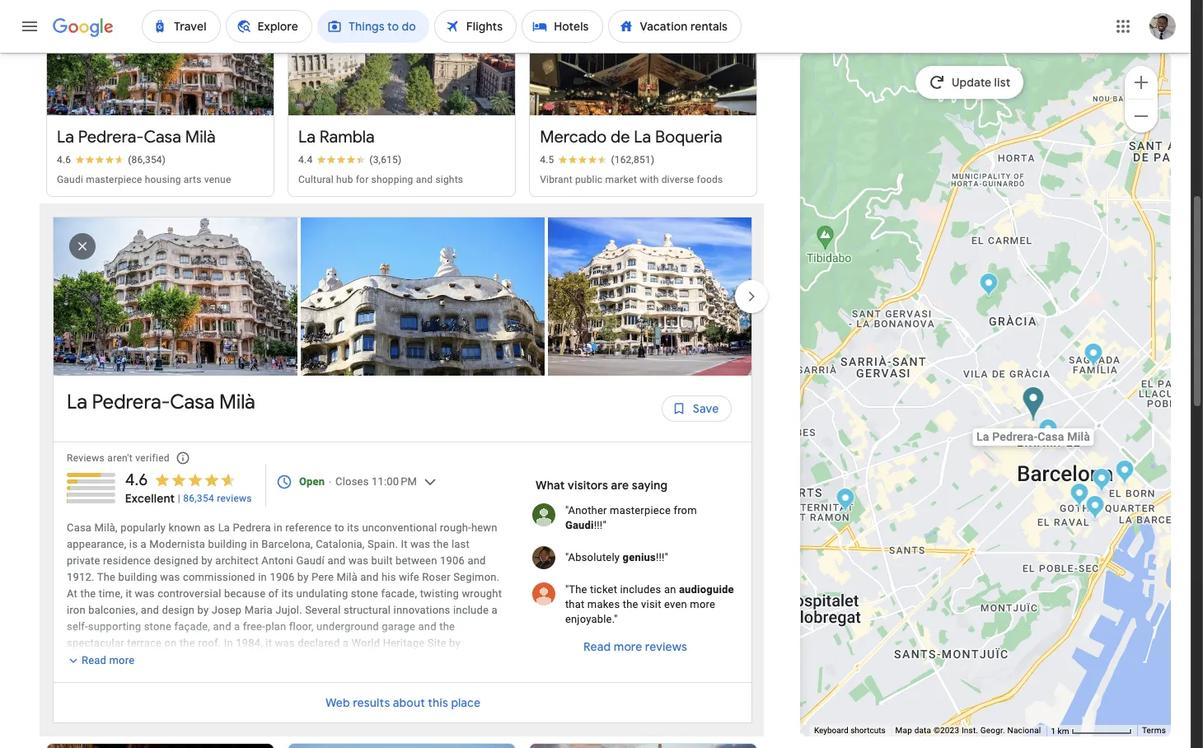 Task type: vqa. For each thing, say whether or not it's contained in the screenshot.
wrought
yes



Task type: describe. For each thing, give the bounding box(es) containing it.
site
[[428, 637, 447, 649]]

excellent | 86,354 reviews
[[125, 491, 252, 506]]

twisting
[[420, 588, 459, 600]]

undulating
[[296, 588, 348, 600]]

1 vertical spatial it
[[266, 637, 272, 649]]

activities
[[67, 687, 111, 699]]

gaudi inside "another masterpiece from gaudi !!!"
[[566, 519, 594, 532]]

86,354 reviews link
[[183, 492, 252, 505]]

and down catalonia,
[[328, 555, 346, 567]]

la right as
[[218, 522, 230, 534]]

and left his
[[361, 571, 379, 583]]

shortcuts
[[851, 727, 886, 736]]

map region
[[782, 0, 1204, 749]]

read more link
[[67, 654, 135, 668]]

1912.
[[67, 571, 95, 583]]

0 horizontal spatial gaudi
[[57, 174, 83, 185]]

wrought
[[462, 588, 502, 600]]

2 list item from the left
[[301, 217, 548, 376]]

la rambla image
[[1087, 496, 1106, 523]]

saying
[[632, 478, 668, 493]]

1 vertical spatial in
[[250, 538, 259, 550]]

update list button
[[916, 66, 1024, 99]]

visit
[[642, 598, 662, 611]]

la pedrera-casa milà element
[[67, 389, 256, 428]]

at
[[114, 687, 124, 699]]

mercado de la boqueria
[[540, 127, 723, 147]]

are
[[612, 478, 629, 493]]

|
[[178, 493, 180, 504]]

read more reviews
[[584, 640, 688, 654]]

web results about this place
[[325, 696, 481, 711]]

1 km button
[[1047, 726, 1138, 738]]

audioguide
[[679, 583, 735, 596]]

1 horizontal spatial 1906
[[440, 555, 465, 567]]

shopping
[[372, 174, 414, 185]]

park güell image
[[980, 273, 999, 300]]

and left design
[[141, 604, 159, 616]]

inst.
[[962, 727, 979, 736]]

and left "other"
[[307, 670, 325, 682]]

86,354
[[183, 493, 214, 504]]

the
[[97, 571, 116, 583]]

results
[[353, 696, 390, 711]]

4.6 out of 5 stars from 86,354 reviews. excellent. element
[[125, 470, 252, 507]]

zoom in map image
[[1132, 72, 1152, 92]]

rough-
[[440, 522, 472, 534]]

diverse
[[662, 174, 695, 185]]

0 horizontal spatial it
[[126, 588, 132, 600]]

segimon.
[[454, 571, 500, 583]]

4.4
[[299, 154, 313, 165]]

read for read more reviews
[[584, 640, 611, 654]]

between
[[396, 555, 438, 567]]

!!!" inside "another masterpiece from gaudi !!!"
[[594, 519, 607, 532]]

declared
[[298, 637, 340, 649]]

(162,851)
[[611, 154, 655, 165]]

closes
[[336, 475, 369, 488]]

0 horizontal spatial milà
[[185, 127, 216, 147]]

vibrant
[[540, 174, 573, 185]]

0 vertical spatial building
[[208, 538, 247, 550]]

la pedrera-casa milà image
[[1023, 387, 1045, 424]]

plan
[[265, 621, 286, 633]]

mercado
[[540, 127, 607, 147]]

for
[[356, 174, 369, 185]]

0 vertical spatial in
[[274, 522, 283, 534]]

(3,615)
[[370, 154, 402, 165]]

manages
[[99, 670, 144, 682]]

public
[[576, 174, 603, 185]]

la inside la pedrera-casa milà element
[[67, 390, 87, 414]]

modernista
[[149, 538, 205, 550]]

1 list item from the left
[[54, 217, 301, 376]]

and left sights
[[416, 174, 433, 185]]

housing
[[145, 174, 181, 185]]

open ⋅ closes 11:00 pm
[[299, 475, 417, 488]]

reviews aren't verified image
[[163, 438, 203, 478]]

excellent
[[125, 491, 175, 506]]

a down 'wrought'
[[492, 604, 498, 616]]

masterpiece for "another
[[610, 504, 671, 517]]

4.6 for 4.6 out of 5 stars from 86,354 reviews 'image'
[[57, 154, 71, 165]]

and down innovations
[[419, 621, 437, 633]]

2 vertical spatial it
[[172, 654, 178, 666]]

on
[[164, 637, 177, 649]]

by right "site"
[[449, 637, 461, 649]]

gaudí
[[296, 555, 325, 567]]

1 horizontal spatial milà
[[219, 390, 256, 414]]

antoni
[[262, 555, 294, 567]]

catalunya
[[394, 654, 443, 666]]

façade,
[[174, 621, 210, 633]]

structural
[[344, 604, 391, 616]]

terms
[[1143, 727, 1167, 736]]

commissioned
[[183, 571, 256, 583]]

garage
[[382, 621, 416, 633]]

this
[[428, 696, 448, 711]]

self-
[[67, 621, 88, 633]]

0 vertical spatial its
[[347, 522, 360, 534]]

gaudi masterpiece housing arts venue
[[57, 174, 231, 185]]

the up "site"
[[440, 621, 455, 633]]

underground
[[317, 621, 379, 633]]

map data ©2023 inst. geogr. nacional
[[896, 727, 1042, 736]]

cathedral of barcelona image
[[1093, 468, 1112, 496]]

casa up (86,354)
[[144, 127, 181, 147]]

place
[[451, 696, 481, 711]]

visits
[[147, 670, 173, 682]]

even
[[665, 598, 688, 611]]

4.6 out of 5 stars from 86,354 reviews image
[[57, 153, 166, 166]]

"the
[[566, 583, 588, 596]]

0 horizontal spatial its
[[282, 588, 294, 600]]

(86,354)
[[128, 154, 166, 165]]

building,
[[206, 670, 248, 682]]

"the ticket includes an audioguide that makes the visit even more enjoyable."
[[566, 583, 735, 626]]

world
[[352, 637, 380, 649]]

the left the last at the bottom
[[433, 538, 449, 550]]

market
[[606, 174, 637, 185]]

milà,
[[94, 522, 118, 534]]

pedrera
[[233, 522, 271, 534]]

unconventional
[[362, 522, 437, 534]]

milà.
[[154, 687, 178, 699]]

arts
[[184, 174, 202, 185]]

the inside "the ticket includes an audioguide that makes the visit even more enjoyable."
[[623, 598, 639, 611]]

fundació
[[347, 654, 392, 666]]

more for read more
[[109, 655, 135, 667]]

a right is
[[141, 538, 147, 550]]

residence
[[103, 555, 151, 567]]

known
[[169, 522, 201, 534]]

headquarters
[[247, 654, 312, 666]]

a left free-
[[234, 621, 240, 633]]

web
[[325, 696, 350, 711]]

catalonia,
[[316, 538, 365, 550]]

1 vertical spatial pedrera-
[[92, 390, 170, 414]]



Task type: locate. For each thing, give the bounding box(es) containing it.
which
[[67, 670, 96, 682]]

was right time,
[[135, 588, 155, 600]]

1 vertical spatial of
[[315, 654, 325, 666]]

its
[[347, 522, 360, 534], [282, 588, 294, 600]]

and down catalunya
[[396, 670, 414, 682]]

1 horizontal spatial its
[[347, 522, 360, 534]]

jujol.
[[276, 604, 302, 616]]

0 horizontal spatial masterpiece
[[86, 174, 142, 185]]

la pedrera-casa milà up verified
[[67, 390, 256, 414]]

controversial
[[158, 588, 222, 600]]

free-
[[243, 621, 265, 633]]

more for read more reviews
[[614, 640, 643, 654]]

at
[[67, 588, 78, 600]]

has
[[181, 654, 199, 666]]

list
[[995, 75, 1011, 90]]

close detail image
[[63, 226, 102, 266]]

read for read more
[[82, 655, 106, 667]]

what visitors are saying
[[536, 478, 668, 493]]

list
[[54, 217, 796, 392]]

roser
[[423, 571, 451, 583]]

0 horizontal spatial building
[[118, 571, 157, 583]]

0 vertical spatial to
[[335, 522, 345, 534]]

was down designed
[[160, 571, 180, 583]]

and down josep
[[213, 621, 231, 633]]

1906 down the last at the bottom
[[440, 555, 465, 567]]

and up segimon.
[[468, 555, 486, 567]]

0 vertical spatial 4.6
[[57, 154, 71, 165]]

was
[[411, 538, 431, 550], [349, 555, 369, 567], [160, 571, 180, 583], [135, 588, 155, 600], [275, 637, 295, 649]]

reviews
[[217, 493, 252, 504], [646, 640, 688, 654]]

1 horizontal spatial !!!"
[[656, 551, 669, 564]]

0 vertical spatial reviews
[[217, 493, 252, 504]]

designed
[[154, 555, 199, 567]]

la rambla
[[299, 127, 375, 147]]

reviews up pedrera
[[217, 493, 252, 504]]

floor,
[[289, 621, 314, 633]]

2 horizontal spatial more
[[690, 598, 716, 611]]

picasso museum image
[[1116, 460, 1135, 487]]

gaudi down 4.6 out of 5 stars from 86,354 reviews 'image'
[[57, 174, 83, 185]]

keyboard
[[815, 727, 849, 736]]

0 vertical spatial milà
[[185, 127, 216, 147]]

hewn
[[472, 522, 498, 534]]

0 vertical spatial !!!"
[[594, 519, 607, 532]]

terrace
[[127, 637, 162, 649]]

list item
[[54, 217, 301, 376], [301, 217, 548, 376], [548, 217, 796, 376]]

save button
[[662, 389, 733, 428]]

the up "other"
[[328, 654, 344, 666]]

reviews aren't verified
[[67, 452, 170, 464]]

4.5 out of 5 stars from 162,851 reviews image
[[540, 153, 655, 166]]

1 vertical spatial reviews
[[646, 640, 688, 654]]

1 horizontal spatial more
[[614, 640, 643, 654]]

to down has
[[175, 670, 185, 682]]

la up 4.4
[[299, 127, 316, 147]]

to up catalonia,
[[335, 522, 345, 534]]

4.6 inside "element"
[[125, 470, 148, 490]]

1 vertical spatial its
[[282, 588, 294, 600]]

1 horizontal spatial to
[[335, 522, 345, 534]]

its up catalonia,
[[347, 522, 360, 534]]

was left built
[[349, 555, 369, 567]]

1 vertical spatial la pedrera-casa milà
[[67, 390, 256, 414]]

read down enjoyable."
[[584, 640, 611, 654]]

by up commissioned
[[201, 555, 213, 567]]

0 vertical spatial 1906
[[440, 555, 465, 567]]

2 vertical spatial in
[[258, 571, 267, 583]]

more up manages
[[109, 655, 135, 667]]

it right time,
[[126, 588, 132, 600]]

1 vertical spatial gaudi
[[566, 519, 594, 532]]

1 horizontal spatial gaudi
[[566, 519, 594, 532]]

of up maria at the bottom left
[[269, 588, 279, 600]]

1
[[1052, 727, 1056, 736]]

architect
[[216, 555, 259, 567]]

in up "barcelona,"
[[274, 522, 283, 534]]

gaudi
[[57, 174, 83, 185], [566, 519, 594, 532]]

casa up reviews aren't verified "image"
[[170, 390, 215, 414]]

because
[[224, 588, 266, 600]]

masterpiece down 4.6 out of 5 stars from 86,354 reviews 'image'
[[86, 174, 142, 185]]

la sagrada familia image
[[1085, 343, 1104, 370]]

by
[[201, 555, 213, 567], [298, 571, 309, 583], [198, 604, 209, 616], [449, 637, 461, 649]]

0 vertical spatial gaudi
[[57, 174, 83, 185]]

map
[[896, 727, 913, 736]]

boqueria
[[656, 127, 723, 147]]

0 horizontal spatial more
[[109, 655, 135, 667]]

stone up structural
[[351, 588, 379, 600]]

read
[[584, 640, 611, 654], [82, 655, 106, 667]]

1906 down antoni
[[270, 571, 295, 583]]

1 horizontal spatial reviews
[[646, 640, 688, 654]]

heritage
[[383, 637, 425, 649]]

1 horizontal spatial read
[[584, 640, 611, 654]]

masterpiece down 'saying'
[[610, 504, 671, 517]]

the right at
[[80, 588, 96, 600]]

masterpiece for gaudi
[[86, 174, 142, 185]]

was up headquarters
[[275, 637, 295, 649]]

and
[[416, 174, 433, 185], [328, 555, 346, 567], [468, 555, 486, 567], [361, 571, 379, 583], [141, 604, 159, 616], [213, 621, 231, 633], [419, 621, 437, 633], [307, 670, 325, 682], [396, 670, 414, 682]]

0 vertical spatial pedrera-
[[78, 127, 144, 147]]

that
[[566, 598, 585, 611]]

private
[[67, 555, 100, 567]]

!!!" down "another
[[594, 519, 607, 532]]

was right it at left
[[411, 538, 431, 550]]

josep
[[212, 604, 242, 616]]

update
[[952, 75, 992, 90]]

"absolutely genius !!!"
[[566, 551, 669, 564]]

gaudi down "another
[[566, 519, 594, 532]]

4.6 inside 4.6 out of 5 stars from 86,354 reviews 'image'
[[57, 154, 71, 165]]

it
[[401, 538, 408, 550]]

1 horizontal spatial building
[[208, 538, 247, 550]]

the down includes in the right of the page
[[623, 598, 639, 611]]

venue
[[204, 174, 231, 185]]

stone up on
[[144, 621, 172, 633]]

spectacular
[[67, 637, 124, 649]]

in down pedrera
[[250, 538, 259, 550]]

a down underground
[[343, 637, 349, 649]]

more down enjoyable."
[[614, 640, 643, 654]]

4.4 out of 5 stars from 3,615 reviews image
[[299, 153, 402, 166]]

of down declared
[[315, 654, 325, 666]]

pedrera- up aren't
[[92, 390, 170, 414]]

masterpiece inside "another masterpiece from gaudi !!!"
[[610, 504, 671, 517]]

zoom out map image
[[1132, 106, 1152, 126]]

it
[[126, 588, 132, 600], [266, 637, 272, 649], [172, 654, 178, 666]]

1 vertical spatial milà
[[219, 390, 256, 414]]

enjoyable."
[[566, 613, 618, 626]]

sights
[[436, 174, 464, 185]]

1 vertical spatial building
[[118, 571, 157, 583]]

read down spectacular
[[82, 655, 106, 667]]

keyboard shortcuts
[[815, 727, 886, 736]]

0 horizontal spatial to
[[175, 670, 185, 682]]

1 vertical spatial masterpiece
[[610, 504, 671, 517]]

4.6 for the 4.6 out of 5 stars from 86,354 reviews. excellent. "element"
[[125, 470, 148, 490]]

update list
[[952, 75, 1011, 90]]

several
[[305, 604, 341, 616]]

pedrera- up 4.6 out of 5 stars from 86,354 reviews 'image'
[[78, 127, 144, 147]]

1 vertical spatial stone
[[144, 621, 172, 633]]

reviews down even at the bottom right of page
[[646, 640, 688, 654]]

popularly
[[121, 522, 166, 534]]

spotify camp nou image
[[837, 488, 856, 515]]

its up jujol.
[[282, 588, 294, 600]]

0 vertical spatial masterpiece
[[86, 174, 142, 185]]

mercado de la boqueria image
[[1071, 483, 1090, 510]]

1 vertical spatial !!!"
[[656, 551, 669, 564]]

foods
[[697, 174, 724, 185]]

1 km
[[1052, 727, 1072, 736]]

verified
[[135, 452, 170, 464]]

1 horizontal spatial stone
[[351, 588, 379, 600]]

data
[[915, 727, 932, 736]]

0 horizontal spatial 1906
[[270, 571, 295, 583]]

stone
[[351, 588, 379, 600], [144, 621, 172, 633]]

0 vertical spatial of
[[269, 588, 279, 600]]

1 horizontal spatial 4.6
[[125, 470, 148, 490]]

the down has
[[188, 670, 204, 682]]

0 horizontal spatial of
[[269, 588, 279, 600]]

2013
[[144, 654, 169, 666]]

roof.
[[198, 637, 221, 649]]

la right de
[[634, 127, 652, 147]]

by up 'façade,'
[[198, 604, 209, 616]]

terms link
[[1143, 727, 1167, 736]]

wife
[[399, 571, 420, 583]]

makes
[[588, 598, 620, 611]]

0 horizontal spatial stone
[[144, 621, 172, 633]]

milà inside casa milà, popularly known as la pedrera in reference to its unconventional rough-hewn appearance, is a modernista building in barcelona, catalonia, spain. it was the last private residence designed by architect antoni gaudí and was built between 1906 and 1912. the building was commissioned in 1906 by pere milà and his wife roser segimon. at the time, it was controversial because of its undulating stone facade, twisting wrought iron balconies, and design by josep maria jujol. several structural innovations include a self-supporting stone façade, and a free-plan floor, underground garage and the spectacular terrace on the roof. in 1984, it was declared a world heritage site by unesco. since 2013 it has been the headquarters of the fundació catalunya la pedrera, which manages visits to the building, exhibitions and other cultural and educational activities at casa milà.
[[337, 571, 358, 583]]

la pedrera-casa milà up (86,354)
[[57, 127, 216, 147]]

1 vertical spatial to
[[175, 670, 185, 682]]

maria
[[245, 604, 273, 616]]

what
[[536, 478, 565, 493]]

2 horizontal spatial milà
[[337, 571, 358, 583]]

0 horizontal spatial !!!"
[[594, 519, 607, 532]]

nacional
[[1008, 727, 1042, 736]]

1984,
[[236, 637, 263, 649]]

la up educational
[[446, 654, 458, 666]]

innovations
[[394, 604, 451, 616]]

0 vertical spatial it
[[126, 588, 132, 600]]

casa up appearance,
[[67, 522, 92, 534]]

1 vertical spatial 1906
[[270, 571, 295, 583]]

4.6
[[57, 154, 71, 165], [125, 470, 148, 490]]

reviews inside excellent | 86,354 reviews
[[217, 493, 252, 504]]

1 horizontal spatial of
[[315, 654, 325, 666]]

more down audioguide
[[690, 598, 716, 611]]

building up architect
[[208, 538, 247, 550]]

0 horizontal spatial reviews
[[217, 493, 252, 504]]

1 horizontal spatial it
[[172, 654, 178, 666]]

about
[[393, 696, 425, 711]]

in
[[274, 522, 283, 534], [250, 538, 259, 550], [258, 571, 267, 583]]

it down plan
[[266, 637, 272, 649]]

de
[[611, 127, 630, 147]]

cultural
[[299, 174, 334, 185]]

rambla
[[320, 127, 375, 147]]

in down antoni
[[258, 571, 267, 583]]

0 vertical spatial la pedrera-casa milà
[[57, 127, 216, 147]]

1 vertical spatial 4.6
[[125, 470, 148, 490]]

the up has
[[180, 637, 195, 649]]

appearance,
[[67, 538, 127, 550]]

la up the reviews
[[67, 390, 87, 414]]

0 vertical spatial stone
[[351, 588, 379, 600]]

masterpiece
[[86, 174, 142, 185], [610, 504, 671, 517]]

building down residence
[[118, 571, 157, 583]]

2 vertical spatial milà
[[337, 571, 358, 583]]

⋅
[[328, 475, 333, 488]]

1906
[[440, 555, 465, 567], [270, 571, 295, 583]]

"another
[[566, 504, 607, 517]]

includes
[[621, 583, 662, 596]]

spain.
[[368, 538, 398, 550]]

cultural
[[357, 670, 393, 682]]

ticket
[[590, 583, 618, 596]]

main menu image
[[20, 16, 40, 36]]

pedrera,
[[461, 654, 501, 666]]

the down in
[[228, 654, 244, 666]]

other
[[328, 670, 354, 682]]

casa right the at
[[126, 687, 151, 699]]

3 list item from the left
[[548, 217, 796, 376]]

0 horizontal spatial 4.6
[[57, 154, 71, 165]]

it left has
[[172, 654, 178, 666]]

0 horizontal spatial read
[[82, 655, 106, 667]]

casa batlló image
[[1040, 419, 1059, 446]]

more inside "the ticket includes an audioguide that makes the visit even more enjoyable."
[[690, 598, 716, 611]]

1 horizontal spatial masterpiece
[[610, 504, 671, 517]]

cultural hub for shopping and sights
[[299, 174, 464, 185]]

2 horizontal spatial it
[[266, 637, 272, 649]]

by down gaudí
[[298, 571, 309, 583]]

!!!" up an
[[656, 551, 669, 564]]

la up 4.6 out of 5 stars from 86,354 reviews 'image'
[[57, 127, 74, 147]]

next image
[[733, 277, 772, 316]]



